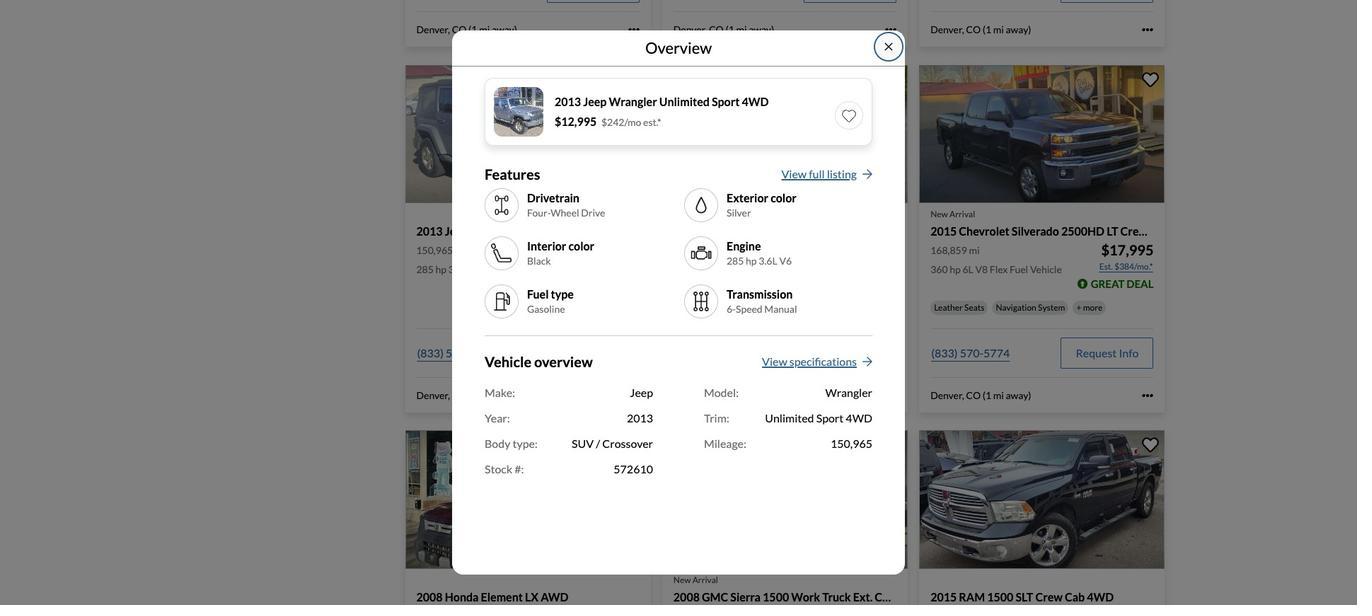 Task type: vqa. For each thing, say whether or not it's contained in the screenshot.
2022
no



Task type: locate. For each thing, give the bounding box(es) containing it.
2 horizontal spatial unlimited
[[765, 411, 815, 425]]

transmission image
[[690, 290, 713, 313]]

fuel up the gasoline
[[527, 287, 549, 301]]

5774
[[470, 346, 496, 359], [984, 346, 1010, 359]]

arrival up the gmc
[[693, 575, 718, 585]]

1 vertical spatial unlimited
[[521, 225, 572, 238]]

1 5774 from the left
[[470, 346, 496, 359]]

1 horizontal spatial 2013
[[555, 95, 581, 108]]

color
[[771, 191, 797, 204], [569, 239, 595, 253]]

denver,
[[417, 24, 450, 36], [674, 24, 707, 36], [931, 24, 965, 36], [417, 389, 450, 401], [674, 389, 707, 401], [931, 389, 965, 401]]

1 seats from the left
[[708, 302, 728, 313]]

(833) 570-5774 for $17,995
[[932, 346, 1010, 359]]

1 leather from the left
[[677, 302, 706, 313]]

1 vertical spatial color
[[569, 239, 595, 253]]

6-
[[727, 303, 736, 315]]

flex
[[990, 263, 1008, 275]]

leather for 2015 chevrolet silverado 2500hd lt crew cab 4wd
[[935, 302, 963, 313]]

color for exterior color
[[771, 191, 797, 204]]

info for $12,995
[[605, 346, 625, 359]]

cab right slt
[[1065, 590, 1085, 604]]

new inside new arrival 2008 gmc sierra 1500 work truck ext. cab 4wd
[[674, 575, 691, 585]]

(833) 570-5774 button for $17,995
[[931, 337, 1011, 369]]

drivetrain
[[527, 191, 580, 204]]

request info button
[[547, 337, 640, 369], [804, 337, 897, 369], [1062, 337, 1154, 369]]

0 horizontal spatial crew
[[1036, 590, 1063, 604]]

year:
[[485, 411, 510, 425]]

4wd
[[742, 95, 769, 108], [604, 225, 631, 238], [1173, 225, 1200, 238], [846, 411, 873, 425], [897, 590, 924, 604], [1088, 590, 1115, 604]]

leather seats down 6l
[[935, 302, 985, 313]]

4.6l
[[706, 263, 725, 275]]

2 horizontal spatial request info button
[[1062, 337, 1154, 369]]

request info for $12,995
[[562, 346, 625, 359]]

0 vertical spatial arrow right image
[[863, 169, 873, 180]]

0 horizontal spatial (833)
[[417, 346, 444, 359]]

unlimited inside 2013 jeep wrangler unlimited sport 4wd $12,995 $242/mo est.*
[[660, 95, 710, 108]]

engine image
[[690, 242, 713, 265]]

arrow right image inside view full listing link
[[863, 169, 873, 180]]

1 horizontal spatial great
[[1091, 277, 1125, 290]]

1 vertical spatial $12,995
[[587, 241, 640, 258]]

color inside exterior color silver
[[771, 191, 797, 204]]

1 vertical spatial wrangler
[[471, 225, 519, 238]]

(1
[[469, 24, 477, 36], [726, 24, 735, 36], [983, 24, 992, 36], [469, 389, 477, 401], [726, 389, 735, 401], [983, 389, 992, 401]]

0 vertical spatial wrangler
[[609, 95, 657, 108]]

0 vertical spatial 150,965
[[417, 244, 453, 256]]

crew right slt
[[1036, 590, 1063, 604]]

0 vertical spatial $12,995
[[555, 115, 597, 128]]

1 horizontal spatial cab
[[1065, 590, 1085, 604]]

hp inside 'engine 285 hp 3.6l v6'
[[746, 255, 757, 267]]

0 horizontal spatial sport
[[574, 225, 602, 238]]

hp left 6l
[[950, 263, 961, 275]]

(833)
[[417, 346, 444, 359], [932, 346, 958, 359]]

leather for 2006 ford mustang gt deluxe coupe rwd
[[677, 302, 706, 313]]

view specifications
[[762, 355, 857, 368]]

150,965 inside 150,965 mi 285 hp 3.6l v6
[[417, 244, 453, 256]]

(833) 570-5774 button for $12,995
[[417, 337, 497, 369]]

2 great from the left
[[1091, 277, 1125, 290]]

285 inside 150,965 mi 285 hp 3.6l v6
[[417, 263, 434, 275]]

3.6l
[[759, 255, 778, 267], [449, 263, 467, 275]]

jeep up 150,965 mi 285 hp 3.6l v6
[[445, 225, 469, 238]]

0 horizontal spatial fuel
[[527, 287, 549, 301]]

vehicle inside 168,859 mi 360 hp 6l v8 flex fuel vehicle
[[1031, 263, 1062, 275]]

150,965
[[417, 244, 453, 256], [831, 437, 873, 450]]

listing
[[827, 167, 857, 181]]

arrival inside new arrival 2015 chevrolet silverado 2500hd lt crew cab 4wd
[[950, 209, 976, 220]]

1 2015 from the top
[[931, 225, 957, 238]]

0 horizontal spatial new
[[674, 575, 691, 585]]

2 vertical spatial unlimited
[[765, 411, 815, 425]]

wrangler up $242/mo
[[609, 95, 657, 108]]

0 horizontal spatial cab
[[875, 590, 895, 604]]

work
[[792, 590, 821, 604]]

v6 inside 150,965 mi 285 hp 3.6l v6
[[469, 263, 482, 275]]

2008 left the gmc
[[674, 590, 700, 604]]

v8
[[726, 263, 739, 275], [976, 263, 988, 275]]

2013
[[555, 95, 581, 108], [417, 225, 443, 238], [627, 411, 653, 425]]

1500
[[763, 590, 789, 604], [988, 590, 1014, 604]]

fuel right the flex
[[1010, 263, 1029, 275]]

0 horizontal spatial great
[[577, 277, 611, 290]]

570- for $17,995
[[960, 346, 984, 359]]

0 horizontal spatial 3.6l
[[449, 263, 467, 275]]

2013 inside 2013 jeep wrangler unlimited sport 4wd $12,995 $242/mo est.*
[[555, 95, 581, 108]]

2008 left "honda"
[[417, 590, 443, 604]]

0 horizontal spatial ellipsis h image
[[629, 390, 640, 401]]

(833) for $17,995
[[932, 346, 958, 359]]

cab right ext.
[[875, 590, 895, 604]]

crew
[[1121, 225, 1148, 238], [1036, 590, 1063, 604]]

request info
[[562, 346, 625, 359], [819, 346, 882, 359], [1076, 346, 1139, 359]]

crew inside new arrival 2015 chevrolet silverado 2500hd lt crew cab 4wd
[[1121, 225, 1148, 238]]

request up unlimited sport 4wd
[[819, 346, 860, 359]]

deal right type
[[613, 277, 640, 290]]

new for 2008
[[674, 575, 691, 585]]

2015 left ram
[[931, 590, 957, 604]]

arrival for gmc
[[693, 575, 718, 585]]

0 horizontal spatial jeep
[[445, 225, 469, 238]]

0 vertical spatial fuel
[[1010, 263, 1029, 275]]

wrangler
[[609, 95, 657, 108], [471, 225, 519, 238], [826, 386, 873, 399]]

v6 inside 'engine 285 hp 3.6l v6'
[[780, 255, 792, 267]]

1 horizontal spatial request
[[819, 346, 860, 359]]

hp down engine
[[746, 255, 757, 267]]

request for $12,995
[[562, 346, 603, 359]]

0 horizontal spatial unlimited
[[521, 225, 572, 238]]

mi inside 2006 ford mustang gt deluxe coupe rwd 148,341 mi 300 hp 4.6l v8
[[712, 244, 723, 256]]

2 deal from the left
[[1127, 277, 1154, 290]]

great
[[577, 277, 611, 290], [1091, 277, 1125, 290]]

1 vertical spatial arrow right image
[[863, 356, 873, 368]]

unlimited down view specifications
[[765, 411, 815, 425]]

crew up $17,995
[[1121, 225, 1148, 238]]

1 horizontal spatial seats
[[965, 302, 985, 313]]

mi
[[479, 24, 490, 36], [737, 24, 747, 36], [994, 24, 1004, 36], [455, 244, 466, 256], [712, 244, 723, 256], [970, 244, 980, 256], [479, 389, 490, 401], [737, 389, 747, 401], [994, 389, 1004, 401]]

285 inside 'engine 285 hp 3.6l v6'
[[727, 255, 744, 267]]

lt
[[1107, 225, 1119, 238]]

unlimited
[[660, 95, 710, 108], [521, 225, 572, 238], [765, 411, 815, 425]]

3.6l inside 'engine 285 hp 3.6l v6'
[[759, 255, 778, 267]]

leather
[[677, 302, 706, 313], [935, 302, 963, 313]]

2 horizontal spatial 2013
[[627, 411, 653, 425]]

view
[[782, 167, 807, 181], [762, 355, 788, 368]]

2 vertical spatial jeep
[[630, 386, 653, 399]]

sierra
[[731, 590, 761, 604]]

2 vertical spatial sport
[[817, 411, 844, 425]]

150,965 left interior color icon
[[417, 244, 453, 256]]

new for 2015
[[931, 209, 948, 220]]

color right interior
[[569, 239, 595, 253]]

v8 right 6l
[[976, 263, 988, 275]]

3.6l left interior color icon
[[449, 263, 467, 275]]

v6 down the gt
[[780, 255, 792, 267]]

v8 inside 168,859 mi 360 hp 6l v8 flex fuel vehicle
[[976, 263, 988, 275]]

lx
[[525, 590, 539, 604]]

2 5774 from the left
[[984, 346, 1010, 359]]

chevrolet
[[960, 225, 1010, 238]]

arrival up chevrolet
[[950, 209, 976, 220]]

type:
[[513, 437, 538, 450]]

0 horizontal spatial 285
[[417, 263, 434, 275]]

6l
[[963, 263, 974, 275]]

0 horizontal spatial 5774
[[470, 346, 496, 359]]

5774 down navigation
[[984, 346, 1010, 359]]

0 horizontal spatial great deal
[[577, 277, 640, 290]]

2 leather from the left
[[935, 302, 963, 313]]

2008 inside new arrival 2008 gmc sierra 1500 work truck ext. cab 4wd
[[674, 590, 700, 604]]

2 2015 from the top
[[931, 590, 957, 604]]

great deal right type
[[577, 277, 640, 290]]

$12,995 inside 2013 jeep wrangler unlimited sport 4wd $12,995 $242/mo est.*
[[555, 115, 597, 128]]

2 (833) 570-5774 button from the left
[[931, 337, 1011, 369]]

away)
[[492, 24, 517, 36], [749, 24, 775, 36], [1006, 24, 1032, 36], [492, 389, 517, 401], [749, 389, 775, 401], [1006, 389, 1032, 401]]

color inside interior color black
[[569, 239, 595, 253]]

2 horizontal spatial request info
[[1076, 346, 1139, 359]]

great right type
[[577, 277, 611, 290]]

1 horizontal spatial request info button
[[804, 337, 897, 369]]

color up the gt
[[771, 191, 797, 204]]

system
[[1039, 302, 1066, 313]]

0 vertical spatial arrival
[[950, 209, 976, 220]]

0 horizontal spatial (833) 570-5774
[[417, 346, 496, 359]]

type
[[551, 287, 574, 301]]

arrow right image inside view specifications link
[[863, 356, 873, 368]]

suv
[[572, 437, 594, 450]]

1 v8 from the left
[[726, 263, 739, 275]]

away) for the middle ellipsis h image
[[749, 24, 775, 36]]

2 request from the left
[[819, 346, 860, 359]]

great deal
[[577, 277, 640, 290], [1091, 277, 1154, 290]]

view for vehicle overview
[[762, 355, 788, 368]]

1 horizontal spatial vehicle
[[1031, 263, 1062, 275]]

0 horizontal spatial 570-
[[446, 346, 470, 359]]

view for features
[[782, 167, 807, 181]]

1 horizontal spatial (833) 570-5774 button
[[931, 337, 1011, 369]]

1 horizontal spatial (833) 570-5774
[[932, 346, 1010, 359]]

0 horizontal spatial arrival
[[693, 575, 718, 585]]

5774 up make:
[[470, 346, 496, 359]]

1500 left slt
[[988, 590, 1014, 604]]

0 horizontal spatial v6
[[469, 263, 482, 275]]

0 vertical spatial new
[[931, 209, 948, 220]]

2008 honda element lx awd
[[417, 590, 569, 604]]

deal down $384/mo.*
[[1127, 277, 1154, 290]]

seats down 6l
[[965, 302, 985, 313]]

jeep inside 2013 jeep wrangler unlimited sport 4wd $12,995 $242/mo est.*
[[583, 95, 607, 108]]

unlimited sport 4wd
[[765, 411, 873, 425]]

1 request info button from the left
[[547, 337, 640, 369]]

exterior color silver
[[727, 191, 797, 219]]

jeep up crossover on the left of the page
[[630, 386, 653, 399]]

1 (833) 570-5774 from the left
[[417, 346, 496, 359]]

(833) 570-5774
[[417, 346, 496, 359], [932, 346, 1010, 359]]

2 horizontal spatial request
[[1076, 346, 1117, 359]]

1 horizontal spatial ellipsis h image
[[1143, 390, 1154, 401]]

wrangler inside 2013 jeep wrangler unlimited sport 4wd $12,995 $242/mo est.*
[[609, 95, 657, 108]]

2 vertical spatial 2013
[[627, 411, 653, 425]]

wrangler up interior color icon
[[471, 225, 519, 238]]

0 vertical spatial 2013
[[555, 95, 581, 108]]

request down the gasoline
[[562, 346, 603, 359]]

1 vertical spatial 2013
[[417, 225, 443, 238]]

jeep up $242/mo
[[583, 95, 607, 108]]

1 horizontal spatial 3.6l
[[759, 255, 778, 267]]

2 v8 from the left
[[976, 263, 988, 275]]

overview
[[646, 38, 712, 57]]

(833) 570-5774 button up make:
[[417, 337, 497, 369]]

unlimited up interior
[[521, 225, 572, 238]]

150,965 inside "overview" dialog
[[831, 437, 873, 450]]

ellipsis h image
[[886, 24, 897, 36], [1143, 24, 1154, 36], [629, 390, 640, 401]]

2 arrow right image from the top
[[863, 356, 873, 368]]

silver
[[727, 207, 752, 219]]

0 vertical spatial unlimited
[[660, 95, 710, 108]]

0 horizontal spatial v8
[[726, 263, 739, 275]]

0 horizontal spatial leather seats
[[677, 302, 728, 313]]

1 horizontal spatial crew
[[1121, 225, 1148, 238]]

1 deal from the left
[[613, 277, 640, 290]]

0 horizontal spatial seats
[[708, 302, 728, 313]]

0 vertical spatial 2015
[[931, 225, 957, 238]]

v8 inside 2006 ford mustang gt deluxe coupe rwd 148,341 mi 300 hp 4.6l v8
[[726, 263, 739, 275]]

2 2008 from the left
[[674, 590, 700, 604]]

away) for right ellipsis h image
[[1006, 24, 1032, 36]]

1 vertical spatial view
[[762, 355, 788, 368]]

1 1500 from the left
[[763, 590, 789, 604]]

leather seats
[[677, 302, 728, 313], [935, 302, 985, 313]]

2 horizontal spatial ellipsis h image
[[1143, 24, 1154, 36]]

0 horizontal spatial vehicle
[[485, 353, 532, 370]]

view specifications link
[[762, 353, 873, 376]]

hp inside 2006 ford mustang gt deluxe coupe rwd 148,341 mi 300 hp 4.6l v8
[[693, 263, 704, 275]]

0 vertical spatial crew
[[1121, 225, 1148, 238]]

2 horizontal spatial wrangler
[[826, 386, 873, 399]]

view left specifications
[[762, 355, 788, 368]]

1 vertical spatial jeep
[[445, 225, 469, 238]]

1 horizontal spatial 1500
[[988, 590, 1014, 604]]

3.6l down engine
[[759, 255, 778, 267]]

$17,995 est. $384/mo.*
[[1100, 241, 1154, 272]]

0 horizontal spatial request
[[562, 346, 603, 359]]

4wd inside new arrival 2008 gmc sierra 1500 work truck ext. cab 4wd
[[897, 590, 924, 604]]

1 vertical spatial ellipsis h image
[[1143, 390, 1154, 401]]

2 vertical spatial wrangler
[[826, 386, 873, 399]]

2015
[[931, 225, 957, 238], [931, 590, 957, 604]]

silver 2013 jeep wrangler unlimited sport 4wd suv / crossover four-wheel drive 6-speed manual image
[[405, 65, 651, 203]]

1 request from the left
[[562, 346, 603, 359]]

2013 jeep wrangler unlimited sport 4wd image
[[494, 87, 544, 137]]

2 seats from the left
[[965, 302, 985, 313]]

view left full at the top right
[[782, 167, 807, 181]]

leather seats down 4.6l
[[677, 302, 728, 313]]

150,965 for 150,965 mi 285 hp 3.6l v6
[[417, 244, 453, 256]]

1 570- from the left
[[446, 346, 470, 359]]

0 horizontal spatial wrangler
[[471, 225, 519, 238]]

request down more
[[1076, 346, 1117, 359]]

3 info from the left
[[1120, 346, 1139, 359]]

1 vertical spatial 2015
[[931, 590, 957, 604]]

hp right '300'
[[693, 263, 704, 275]]

wrangler up unlimited sport 4wd
[[826, 386, 873, 399]]

0 vertical spatial color
[[771, 191, 797, 204]]

0 horizontal spatial (833) 570-5774 button
[[417, 337, 497, 369]]

drive
[[581, 207, 606, 219]]

1 horizontal spatial 285
[[727, 255, 744, 267]]

hp left interior color icon
[[436, 263, 447, 275]]

2013 for 2013 jeep wrangler unlimited sport 4wd $12,995 $242/mo est.*
[[555, 95, 581, 108]]

arrow right image
[[863, 169, 873, 180], [863, 356, 873, 368]]

vehicle up system
[[1031, 263, 1062, 275]]

1 horizontal spatial wrangler
[[609, 95, 657, 108]]

0 vertical spatial sport
[[712, 95, 740, 108]]

four-
[[527, 207, 551, 219]]

hp inside 150,965 mi 285 hp 3.6l v6
[[436, 263, 447, 275]]

0 horizontal spatial 150,965
[[417, 244, 453, 256]]

great down est.
[[1091, 277, 1125, 290]]

1 horizontal spatial arrival
[[950, 209, 976, 220]]

1 horizontal spatial new
[[931, 209, 948, 220]]

est.
[[1100, 261, 1114, 272]]

1 horizontal spatial v8
[[976, 263, 988, 275]]

1500 left work
[[763, 590, 789, 604]]

unlimited up est.*
[[660, 95, 710, 108]]

2008 honda element lx awd link
[[405, 431, 654, 605]]

2 leather seats from the left
[[935, 302, 985, 313]]

2 (833) from the left
[[932, 346, 958, 359]]

arrow right image right listing on the top of page
[[863, 169, 873, 180]]

1 vertical spatial arrival
[[693, 575, 718, 585]]

1 leather seats from the left
[[677, 302, 728, 313]]

mi inside 168,859 mi 360 hp 6l v8 flex fuel vehicle
[[970, 244, 980, 256]]

1 (833) 570-5774 button from the left
[[417, 337, 497, 369]]

drivetrain image
[[491, 194, 513, 217]]

2 (833) 570-5774 from the left
[[932, 346, 1010, 359]]

fuel type image
[[491, 290, 513, 313]]

2013 right 2013 jeep wrangler unlimited sport 4wd image on the top
[[555, 95, 581, 108]]

0 horizontal spatial request info button
[[547, 337, 640, 369]]

1 horizontal spatial color
[[771, 191, 797, 204]]

0 horizontal spatial request info
[[562, 346, 625, 359]]

3 request from the left
[[1076, 346, 1117, 359]]

leather down 360
[[935, 302, 963, 313]]

leather down '300'
[[677, 302, 706, 313]]

0 horizontal spatial deal
[[613, 277, 640, 290]]

mileage:
[[704, 437, 747, 450]]

sport inside 2013 jeep wrangler unlimited sport 4wd $12,995 $242/mo est.*
[[712, 95, 740, 108]]

(833) 570-5774 up make:
[[417, 346, 496, 359]]

v8 right 4.6l
[[726, 263, 739, 275]]

arrow right image right specifications
[[863, 356, 873, 368]]

2500hd
[[1062, 225, 1105, 238]]

150,965 down unlimited sport 4wd
[[831, 437, 873, 450]]

1 (833) from the left
[[417, 346, 444, 359]]

v6 left interior color icon
[[469, 263, 482, 275]]

great deal down est. $384/mo.* button
[[1091, 277, 1154, 290]]

$12,995
[[555, 115, 597, 128], [587, 241, 640, 258]]

hp
[[746, 255, 757, 267], [436, 263, 447, 275], [693, 263, 704, 275], [950, 263, 961, 275]]

1 great deal from the left
[[577, 277, 640, 290]]

1 horizontal spatial 150,965
[[831, 437, 873, 450]]

(833) 570-5774 button down navigation
[[931, 337, 1011, 369]]

ellipsis h image
[[629, 24, 640, 36], [1143, 390, 1154, 401]]

0 vertical spatial view
[[782, 167, 807, 181]]

new arrival 2008 gmc sierra 1500 work truck ext. cab 4wd
[[674, 575, 924, 604]]

2015 up 168,859
[[931, 225, 957, 238]]

1 horizontal spatial request info
[[819, 346, 882, 359]]

3.6l inside 150,965 mi 285 hp 3.6l v6
[[449, 263, 467, 275]]

1 horizontal spatial leather seats
[[935, 302, 985, 313]]

v6
[[780, 255, 792, 267], [469, 263, 482, 275]]

$12,995 down drive
[[587, 241, 640, 258]]

arrival inside new arrival 2008 gmc sierra 1500 work truck ext. cab 4wd
[[693, 575, 718, 585]]

seats left speed
[[708, 302, 728, 313]]

3 request info button from the left
[[1062, 337, 1154, 369]]

mustang
[[728, 225, 773, 238]]

silverado
[[1012, 225, 1060, 238]]

1 horizontal spatial fuel
[[1010, 263, 1029, 275]]

2 horizontal spatial cab
[[1151, 225, 1171, 238]]

1 horizontal spatial 570-
[[960, 346, 984, 359]]

hp inside 168,859 mi 360 hp 6l v8 flex fuel vehicle
[[950, 263, 961, 275]]

vehicle up make:
[[485, 353, 532, 370]]

3 request info from the left
[[1076, 346, 1139, 359]]

$242/mo
[[602, 116, 642, 128]]

1 arrow right image from the top
[[863, 169, 873, 180]]

1 info from the left
[[605, 346, 625, 359]]

2 570- from the left
[[960, 346, 984, 359]]

1 vertical spatial vehicle
[[485, 353, 532, 370]]

deal
[[613, 277, 640, 290], [1127, 277, 1154, 290]]

2013 up crossover on the left of the page
[[627, 411, 653, 425]]

new inside new arrival 2015 chevrolet silverado 2500hd lt crew cab 4wd
[[931, 209, 948, 220]]

2 request info from the left
[[819, 346, 882, 359]]

2 request info button from the left
[[804, 337, 897, 369]]

(833) 570-5774 down navigation
[[932, 346, 1010, 359]]

1 horizontal spatial sport
[[712, 95, 740, 108]]

$12,995 left $242/mo
[[555, 115, 597, 128]]

2013 up 150,965 mi 285 hp 3.6l v6
[[417, 225, 443, 238]]

1 vertical spatial 150,965
[[831, 437, 873, 450]]

1 vertical spatial sport
[[574, 225, 602, 238]]

cab up $17,995
[[1151, 225, 1171, 238]]

1 request info from the left
[[562, 346, 625, 359]]



Task type: describe. For each thing, give the bounding box(es) containing it.
2 horizontal spatial jeep
[[630, 386, 653, 399]]

2015 ram 1500 slt crew cab 4wd
[[931, 590, 1115, 604]]

request info for $17,995
[[1076, 346, 1139, 359]]

wheel
[[551, 207, 580, 219]]

est. $384/mo.* button
[[1099, 260, 1154, 274]]

mi inside 150,965 mi 285 hp 3.6l v6
[[455, 244, 466, 256]]

gray 2008 gmc sierra 1500 work truck ext. cab 4wd pickup truck four-wheel drive 4-speed automatic image
[[663, 431, 908, 569]]

cab inside new arrival 2008 gmc sierra 1500 work truck ext. cab 4wd
[[875, 590, 895, 604]]

wrangler for 2013 jeep wrangler unlimited sport 4wd
[[471, 225, 519, 238]]

(833) for $12,995
[[417, 346, 444, 359]]

fuel type gasoline
[[527, 287, 574, 315]]

1 2008 from the left
[[417, 590, 443, 604]]

engine
[[727, 239, 761, 253]]

color for interior color
[[569, 239, 595, 253]]

full
[[809, 167, 825, 181]]

gasoline
[[527, 303, 565, 315]]

specifications
[[790, 355, 857, 368]]

vehicle overview
[[485, 353, 593, 370]]

2006 ford mustang gt deluxe coupe rwd 148,341 mi 300 hp 4.6l v8
[[674, 225, 893, 275]]

awd
[[541, 590, 569, 604]]

1 vertical spatial crew
[[1036, 590, 1063, 604]]

2 1500 from the left
[[988, 590, 1014, 604]]

ext.
[[854, 590, 873, 604]]

request for $17,995
[[1076, 346, 1117, 359]]

gt
[[775, 225, 790, 238]]

new arrival 2015 chevrolet silverado 2500hd lt crew cab 4wd
[[931, 209, 1200, 238]]

features
[[485, 166, 540, 183]]

transmission 6-speed manual
[[727, 287, 798, 315]]

transmission
[[727, 287, 793, 301]]

fuel inside 168,859 mi 360 hp 6l v8 flex fuel vehicle
[[1010, 263, 1029, 275]]

2015 inside new arrival 2015 chevrolet silverado 2500hd lt crew cab 4wd
[[931, 225, 957, 238]]

sport for 2013 jeep wrangler unlimited sport 4wd
[[574, 225, 602, 238]]

$17,995
[[1102, 241, 1154, 258]]

seats for 2015
[[965, 302, 985, 313]]

close modal overview image
[[884, 41, 895, 52]]

stock #:
[[485, 462, 524, 476]]

1 horizontal spatial ellipsis h image
[[886, 24, 897, 36]]

300
[[674, 263, 691, 275]]

#:
[[515, 462, 524, 476]]

speed
[[736, 303, 763, 315]]

stock
[[485, 462, 513, 476]]

cab inside new arrival 2015 chevrolet silverado 2500hd lt crew cab 4wd
[[1151, 225, 1171, 238]]

2 info from the left
[[862, 346, 882, 359]]

exterior color image
[[690, 194, 713, 217]]

2 horizontal spatial sport
[[817, 411, 844, 425]]

570- for $12,995
[[446, 346, 470, 359]]

view full listing
[[782, 167, 857, 181]]

request info button for $17,995
[[1062, 337, 1154, 369]]

jeep for 2013 jeep wrangler unlimited sport 4wd
[[445, 225, 469, 238]]

navigation system
[[996, 302, 1066, 313]]

/
[[596, 437, 600, 450]]

crossover
[[603, 437, 653, 450]]

honda
[[445, 590, 479, 604]]

jeep for 2013 jeep wrangler unlimited sport 4wd $12,995 $242/mo est.*
[[583, 95, 607, 108]]

body type:
[[485, 437, 538, 450]]

interior
[[527, 239, 567, 253]]

wrangler for 2013 jeep wrangler unlimited sport 4wd $12,995 $242/mo est.*
[[609, 95, 657, 108]]

element
[[481, 590, 523, 604]]

2013 for 2013 jeep wrangler unlimited sport 4wd
[[417, 225, 443, 238]]

exterior
[[727, 191, 769, 204]]

info for $17,995
[[1120, 346, 1139, 359]]

gmc
[[702, 590, 729, 604]]

2 great deal from the left
[[1091, 277, 1154, 290]]

leather seats for mustang
[[677, 302, 728, 313]]

2013 for 2013
[[627, 411, 653, 425]]

2015 ram 1500 slt crew cab 4wd link
[[920, 431, 1168, 605]]

drivetrain four-wheel drive
[[527, 191, 606, 219]]

arrow right image for features
[[863, 169, 873, 180]]

suv / crossover
[[572, 437, 653, 450]]

+
[[1077, 302, 1082, 313]]

148,341
[[674, 244, 710, 256]]

seats for mustang
[[708, 302, 728, 313]]

(833) 570-5774 for $12,995
[[417, 346, 496, 359]]

572610
[[614, 462, 653, 476]]

away) for the bottommost ellipsis h icon
[[1006, 389, 1032, 401]]

body
[[485, 437, 511, 450]]

4wd inside 2013 jeep wrangler unlimited sport 4wd $12,995 $242/mo est.*
[[742, 95, 769, 108]]

away) for left ellipsis h image
[[492, 389, 517, 401]]

unlimited for 2013 jeep wrangler unlimited sport 4wd $12,995 $242/mo est.*
[[660, 95, 710, 108]]

rwd
[[865, 225, 893, 238]]

black
[[527, 255, 551, 267]]

1 great from the left
[[577, 277, 611, 290]]

leather seats for 2015
[[935, 302, 985, 313]]

fuel inside fuel type gasoline
[[527, 287, 549, 301]]

2013 jeep wrangler unlimited sport 4wd $12,995 $242/mo est.*
[[555, 95, 769, 128]]

slt
[[1016, 590, 1034, 604]]

unlimited for 2013 jeep wrangler unlimited sport 4wd
[[521, 225, 572, 238]]

deluxe
[[792, 225, 828, 238]]

168,859 mi 360 hp 6l v8 flex fuel vehicle
[[931, 244, 1062, 275]]

black 2006 ford mustang gt deluxe coupe rwd coupe rear-wheel drive 5-speed automatic image
[[663, 65, 908, 203]]

more
[[1084, 302, 1103, 313]]

navigation
[[996, 302, 1037, 313]]

4wd inside new arrival 2015 chevrolet silverado 2500hd lt crew cab 4wd
[[1173, 225, 1200, 238]]

ford
[[702, 225, 726, 238]]

est.*
[[644, 116, 662, 128]]

150,965 mi 285 hp 3.6l v6
[[417, 244, 482, 275]]

2006
[[674, 225, 700, 238]]

arrival for chevrolet
[[950, 209, 976, 220]]

150,965 for 150,965
[[831, 437, 873, 450]]

overview
[[534, 353, 593, 370]]

cab inside 2015 ram 1500 slt crew cab 4wd link
[[1065, 590, 1085, 604]]

black 2015 ram 1500 slt crew cab 4wd pickup truck four-wheel drive 8-speed automatic image
[[920, 431, 1166, 569]]

coupe
[[830, 225, 863, 238]]

360
[[931, 263, 948, 275]]

manual
[[765, 303, 798, 315]]

interior color image
[[491, 242, 513, 265]]

trim:
[[704, 411, 730, 425]]

overview dialog
[[452, 30, 905, 575]]

arrow right image for vehicle overview
[[863, 356, 873, 368]]

truck
[[823, 590, 851, 604]]

make:
[[485, 386, 515, 399]]

gray 2015 chevrolet silverado 2500hd lt crew cab 4wd pickup truck four-wheel drive 6-speed automatic image
[[920, 65, 1166, 203]]

view full listing link
[[782, 166, 873, 188]]

vehicle inside "overview" dialog
[[485, 353, 532, 370]]

+ more
[[1077, 302, 1103, 313]]

engine 285 hp 3.6l v6
[[727, 239, 792, 267]]

red 2008 honda element lx awd suv / crossover all-wheel drive 5-speed automatic image
[[405, 431, 651, 569]]

$384/mo.*
[[1115, 261, 1154, 272]]

0 vertical spatial ellipsis h image
[[629, 24, 640, 36]]

1500 inside new arrival 2008 gmc sierra 1500 work truck ext. cab 4wd
[[763, 590, 789, 604]]

5774 for $17,995
[[984, 346, 1010, 359]]

away) for topmost ellipsis h icon
[[492, 24, 517, 36]]

5774 for $12,995
[[470, 346, 496, 359]]

model:
[[704, 386, 739, 399]]

168,859
[[931, 244, 968, 256]]

interior color black
[[527, 239, 595, 267]]

sport for 2013 jeep wrangler unlimited sport 4wd $12,995 $242/mo est.*
[[712, 95, 740, 108]]

ram
[[960, 590, 986, 604]]

request info button for $12,995
[[547, 337, 640, 369]]

2013 jeep wrangler unlimited sport 4wd
[[417, 225, 631, 238]]



